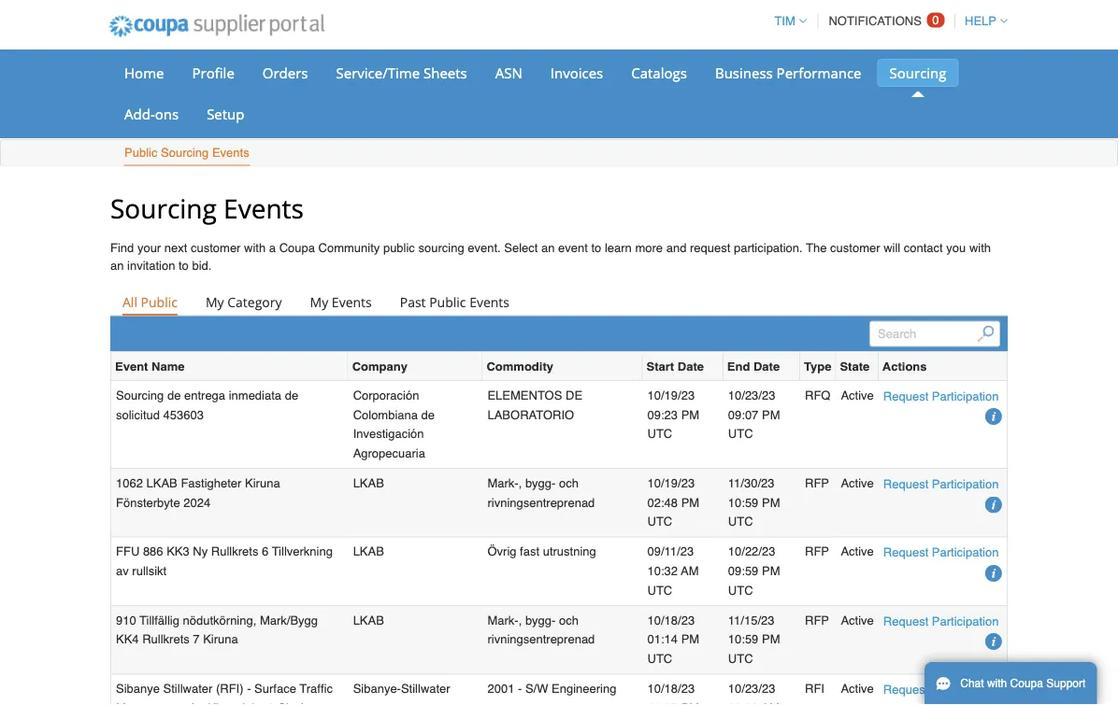 Task type: vqa. For each thing, say whether or not it's contained in the screenshot.


Task type: locate. For each thing, give the bounding box(es) containing it.
kiruna
[[245, 476, 280, 491], [203, 633, 238, 647]]

0 vertical spatial mark-
[[488, 476, 519, 491]]

1 vertical spatial 10/23/23
[[728, 682, 775, 696]]

, down fast
[[519, 614, 522, 628]]

coupa right a
[[279, 241, 315, 255]]

1 horizontal spatial date
[[754, 360, 780, 374]]

participation.
[[734, 241, 803, 255]]

10/18/23 inside 10/18/23 01:14 pm utc
[[647, 614, 695, 628]]

mark-, bygg- och rivningsentreprenad for 02:48
[[488, 476, 595, 510]]

orders link
[[250, 59, 320, 87]]

6
[[262, 545, 269, 559]]

2 active from the top
[[841, 476, 874, 491]]

company button
[[352, 357, 407, 377]]

0 vertical spatial 10/18/23
[[647, 614, 695, 628]]

date inside button
[[678, 360, 704, 374]]

utc for 10/18/23 01:14 pm utc
[[647, 653, 672, 667]]

1 vertical spatial coupa
[[1010, 678, 1043, 691]]

sibanye
[[116, 682, 160, 696]]

0 vertical spatial 10/23/23
[[728, 388, 775, 402]]

de right colombiana
[[421, 408, 435, 422]]

utc down "09:07"
[[728, 427, 753, 441]]

tillverkning
[[272, 545, 333, 559]]

1 rfp from the top
[[805, 476, 829, 491]]

10/18/23 inside the 10/18/23 01:07 p
[[647, 682, 695, 696]]

an left the event
[[541, 241, 555, 255]]

rullkrets down tillfällig
[[142, 633, 190, 647]]

utc inside 10/22/23 09:59 pm utc
[[728, 584, 753, 598]]

an down find
[[110, 259, 124, 273]]

1 - from the left
[[247, 682, 251, 696]]

lkab right tillverkning
[[353, 545, 384, 559]]

utc for 11/15/23 10:59 pm utc
[[728, 653, 753, 667]]

sourcing events
[[110, 190, 304, 226]]

customer up bid.
[[191, 241, 241, 255]]

public for all
[[141, 293, 178, 311]]

5 active from the top
[[841, 682, 874, 696]]

10:59 down "11/15/23"
[[728, 633, 759, 647]]

management
[[116, 702, 187, 706]]

0 vertical spatial rivningsentreprenad
[[488, 496, 595, 510]]

rfp right 10/22/23
[[805, 545, 829, 559]]

kiruna right fastigheter at the left bottom of page
[[245, 476, 280, 491]]

utc down 01:14
[[647, 653, 672, 667]]

with
[[244, 241, 266, 255], [969, 241, 991, 255], [987, 678, 1007, 691]]

laboratorio
[[488, 408, 574, 422]]

3 rfp from the top
[[805, 614, 829, 628]]

11/30/23 10:59 pm utc
[[728, 476, 780, 529]]

2 10/18/23 from the top
[[647, 682, 695, 696]]

0 vertical spatial mark-, bygg- och rivningsentreprenad
[[488, 476, 595, 510]]

1 vertical spatial och
[[559, 614, 579, 628]]

2 request participation from the top
[[883, 477, 999, 492]]

search image
[[977, 326, 994, 343]]

de inside 'corporación colombiana de investigación agropecuaria'
[[421, 408, 435, 422]]

sourcing inside sourcing de entrega inmediata de solicitud 453603
[[116, 388, 164, 402]]

fast
[[520, 545, 540, 559]]

1 10:59 from the top
[[728, 496, 759, 510]]

bygg- up 'övrig fast utrustning'
[[525, 476, 556, 491]]

my
[[206, 293, 224, 311], [310, 293, 328, 311]]

2 date from the left
[[754, 360, 780, 374]]

utc for 10/19/23 02:48 pm utc
[[647, 515, 672, 529]]

0 horizontal spatial coupa
[[279, 241, 315, 255]]

tim
[[774, 14, 795, 28]]

with inside button
[[987, 678, 1007, 691]]

asn link
[[483, 59, 535, 87]]

2 vertical spatial rfp
[[805, 614, 829, 628]]

10/23/23 inside 10/23/23 09:07 pm utc
[[728, 388, 775, 402]]

0 vertical spatial ,
[[519, 476, 522, 491]]

lkab down agropecuaria
[[353, 476, 384, 491]]

start date
[[647, 360, 704, 374]]

10/23/23 inside the 10/23/23 08:00 a
[[728, 682, 775, 696]]

public inside 'link'
[[124, 146, 157, 160]]

rullkrets inside 910 tillfällig nödutkörning, mark/bygg kk4 rullkrets 7 kiruna
[[142, 633, 190, 647]]

1 rivningsentreprenad from the top
[[488, 496, 595, 510]]

lkab up fönsterbyte
[[146, 476, 177, 491]]

10/19/23 up 02:48
[[647, 476, 695, 491]]

pm right 02:48
[[681, 496, 699, 510]]

0 vertical spatial 10/19/23
[[647, 388, 695, 402]]

am
[[681, 565, 699, 579]]

utc for 10/19/23 09:23 pm utc
[[647, 427, 672, 441]]

active
[[841, 388, 874, 402], [841, 476, 874, 491], [841, 545, 874, 559], [841, 614, 874, 628], [841, 682, 874, 696]]

2024
[[183, 496, 211, 510]]

rfp for 10/22/23 09:59 pm utc
[[805, 545, 829, 559]]

utc inside 10/19/23 09:23 pm utc
[[647, 427, 672, 441]]

2 rivningsentreprenad from the top
[[488, 633, 595, 647]]

participation for 10/22/23 09:59 pm utc
[[932, 546, 999, 560]]

rfp right 11/30/23
[[805, 476, 829, 491]]

1 10/18/23 from the top
[[647, 614, 695, 628]]

support
[[1046, 678, 1086, 691]]

10/18/23 for 01:14
[[647, 614, 695, 628]]

request for 11/15/23 10:59 pm utc
[[883, 615, 929, 629]]

10/18/23 up 01:14
[[647, 614, 695, 628]]

0 vertical spatial coupa
[[279, 241, 315, 255]]

profile link
[[180, 59, 247, 87]]

add-ons
[[124, 104, 179, 123]]

10:59 for 11/15/23
[[728, 633, 759, 647]]

rullkrets inside ffu 886 kk3 ny rullkrets 6 tillverkning av rullsikt
[[211, 545, 258, 559]]

2 bygg- from the top
[[525, 614, 556, 628]]

category
[[227, 293, 282, 311]]

0
[[932, 13, 939, 27]]

mark- up 'övrig'
[[488, 476, 519, 491]]

utc for 11/30/23 10:59 pm utc
[[728, 515, 753, 529]]

, up fast
[[519, 476, 522, 491]]

- left the "s/w"
[[518, 682, 522, 696]]

service/time sheets
[[336, 63, 467, 82]]

active for 10/23/23 09:07 pm utc
[[841, 388, 874, 402]]

2 customer from the left
[[830, 241, 880, 255]]

coupa inside the find your next customer with a coupa community public sourcing event. select an event to learn more and request participation. the customer will contact you with an invitation to bid.
[[279, 241, 315, 255]]

10/23/23 up 08:00
[[728, 682, 775, 696]]

date inside button
[[754, 360, 780, 374]]

910
[[116, 614, 136, 628]]

pm right 01:14
[[681, 633, 699, 647]]

10/19/23 for 09:23
[[647, 388, 695, 402]]

request participation button for 10/23/23 08:00 a
[[883, 681, 999, 700]]

1 vertical spatial kiruna
[[203, 633, 238, 647]]

4 request participation from the top
[[883, 615, 999, 629]]

1 date from the left
[[678, 360, 704, 374]]

1 horizontal spatial rullkrets
[[211, 545, 258, 559]]

utc down 09:23 at right bottom
[[647, 427, 672, 441]]

övrig
[[488, 545, 517, 559]]

sourcing
[[890, 63, 947, 82], [161, 146, 209, 160], [110, 190, 217, 226], [116, 388, 164, 402]]

request participation button for 11/15/23 10:59 pm utc
[[883, 612, 999, 632]]

pm inside 10/18/23 01:14 pm utc
[[681, 633, 699, 647]]

10/23/23 up "09:07"
[[728, 388, 775, 402]]

bygg- down 'övrig fast utrustning'
[[525, 614, 556, 628]]

1062
[[116, 476, 143, 491]]

0 horizontal spatial an
[[110, 259, 124, 273]]

with right chat
[[987, 678, 1007, 691]]

09/11/23
[[647, 545, 694, 559]]

pm down 10/22/23
[[762, 565, 780, 579]]

my category link
[[193, 289, 294, 315]]

1 vertical spatial rullkrets
[[142, 633, 190, 647]]

10:59 inside 11/15/23 10:59 pm utc
[[728, 633, 759, 647]]

2 mark-, bygg- och rivningsentreprenad from the top
[[488, 614, 595, 647]]

5 request from the top
[[883, 683, 929, 697]]

to left bid.
[[179, 259, 189, 273]]

orders
[[263, 63, 308, 82]]

2 rfp from the top
[[805, 545, 829, 559]]

10/19/23 inside 10/19/23 09:23 pm utc
[[647, 388, 695, 402]]

1 active from the top
[[841, 388, 874, 402]]

chat with coupa support
[[960, 678, 1086, 691]]

- right (rfi) at the left bottom of page
[[247, 682, 251, 696]]

4 active from the top
[[841, 614, 874, 628]]

stillwater for sibanye
[[163, 682, 213, 696]]

10:59 down 11/30/23
[[728, 496, 759, 510]]

sibanye-stillwater
[[353, 682, 450, 696]]

pm
[[681, 408, 699, 422], [762, 408, 780, 422], [681, 496, 699, 510], [762, 496, 780, 510], [762, 565, 780, 579], [681, 633, 699, 647], [762, 633, 780, 647]]

utc up 10/22/23
[[728, 515, 753, 529]]

1 horizontal spatial coupa
[[1010, 678, 1043, 691]]

my inside my events 'link'
[[310, 293, 328, 311]]

1 participation from the top
[[932, 389, 999, 403]]

2 och from the top
[[559, 614, 579, 628]]

11/30/23
[[728, 476, 775, 491]]

active for 10/22/23 09:59 pm utc
[[841, 545, 874, 559]]

10/23/23 for 08:00
[[728, 682, 775, 696]]

1 vertical spatial rivningsentreprenad
[[488, 633, 595, 647]]

sourcing down ons at top left
[[161, 146, 209, 160]]

tim link
[[766, 14, 807, 28]]

och for 10/18/23 01:14 pm utc
[[559, 614, 579, 628]]

pm inside 10/19/23 02:48 pm utc
[[681, 496, 699, 510]]

1 vertical spatial mark-
[[488, 614, 519, 628]]

2 , from the top
[[519, 614, 522, 628]]

0 vertical spatial 10:59
[[728, 496, 759, 510]]

mark-, bygg- och rivningsentreprenad up the "s/w"
[[488, 614, 595, 647]]

request participation button
[[883, 387, 999, 406], [883, 475, 999, 494], [883, 543, 999, 563], [883, 612, 999, 632], [883, 681, 999, 700]]

will
[[884, 241, 900, 255]]

rfp right "11/15/23"
[[805, 614, 829, 628]]

0 vertical spatial rullkrets
[[211, 545, 258, 559]]

01:07
[[647, 702, 678, 706]]

0 vertical spatial bygg-
[[525, 476, 556, 491]]

pm down 11/30/23
[[762, 496, 780, 510]]

sourcing inside 'link'
[[161, 146, 209, 160]]

1 my from the left
[[206, 293, 224, 311]]

och up utrustning
[[559, 476, 579, 491]]

10/18/23
[[647, 614, 695, 628], [647, 682, 695, 696]]

stillwater left 2001
[[401, 682, 450, 696]]

0 vertical spatial to
[[591, 241, 601, 255]]

pm inside 10/22/23 09:59 pm utc
[[762, 565, 780, 579]]

help link
[[956, 14, 1008, 28]]

0 vertical spatial och
[[559, 476, 579, 491]]

events inside my events 'link'
[[332, 293, 372, 311]]

3 request participation from the top
[[883, 546, 999, 560]]

utc inside 10/18/23 01:14 pm utc
[[647, 653, 672, 667]]

date right end
[[754, 360, 780, 374]]

2 10:59 from the top
[[728, 633, 759, 647]]

utc down 09:59
[[728, 584, 753, 598]]

2 horizontal spatial de
[[421, 408, 435, 422]]

lkab up sibanye-
[[353, 614, 384, 628]]

de up 453603
[[167, 388, 181, 402]]

kk4
[[116, 633, 139, 647]]

events inside public sourcing events 'link'
[[212, 146, 249, 160]]

1 vertical spatial mark-, bygg- och rivningsentreprenad
[[488, 614, 595, 647]]

1 10/23/23 from the top
[[728, 388, 775, 402]]

utc inside 10/23/23 09:07 pm utc
[[728, 427, 753, 441]]

1 request participation from the top
[[883, 389, 999, 403]]

4 participation from the top
[[932, 615, 999, 629]]

10/19/23 for 02:48
[[647, 476, 695, 491]]

events down setup link
[[212, 146, 249, 160]]

de
[[566, 388, 583, 402]]

bygg- for 10/19/23 02:48 pm utc
[[525, 476, 556, 491]]

lkab for 910 tillfällig nödutkörning, mark/bygg kk4 rullkrets 7 kiruna
[[353, 614, 384, 628]]

request participation for 10/23/23 09:07 pm utc
[[883, 389, 999, 403]]

2 request participation button from the top
[[883, 475, 999, 494]]

sibanye-
[[353, 682, 401, 696]]

de right the inmediata
[[285, 388, 298, 402]]

profile
[[192, 63, 234, 82]]

date for end date
[[754, 360, 780, 374]]

1 mark- from the top
[[488, 476, 519, 491]]

rullkrets
[[211, 545, 258, 559], [142, 633, 190, 647]]

1 , from the top
[[519, 476, 522, 491]]

1 horizontal spatial stillwater
[[401, 682, 450, 696]]

5 participation from the top
[[932, 683, 999, 697]]

mark- down 'övrig'
[[488, 614, 519, 628]]

0 horizontal spatial to
[[179, 259, 189, 273]]

10:59
[[728, 496, 759, 510], [728, 633, 759, 647]]

public right all
[[141, 293, 178, 311]]

1 mark-, bygg- och rivningsentreprenad from the top
[[488, 476, 595, 510]]

events down the community
[[332, 293, 372, 311]]

1
[[268, 702, 275, 706]]

10/18/23 up 01:07
[[647, 682, 695, 696]]

rivningsentreprenad up 'övrig fast utrustning'
[[488, 496, 595, 510]]

utc inside "11/30/23 10:59 pm utc"
[[728, 515, 753, 529]]

customer
[[191, 241, 241, 255], [830, 241, 880, 255]]

rivningsentreprenad up the "s/w"
[[488, 633, 595, 647]]

my down bid.
[[206, 293, 224, 311]]

customer left the will at the top right of the page
[[830, 241, 880, 255]]

sourcing up solicitud
[[116, 388, 164, 402]]

mark-, bygg- och rivningsentreprenad up 'övrig fast utrustning'
[[488, 476, 595, 510]]

sourcing down 0 at the right top of page
[[890, 63, 947, 82]]

utc inside 11/15/23 10:59 pm utc
[[728, 653, 753, 667]]

event
[[558, 241, 588, 255]]

public sourcing events link
[[123, 142, 250, 166]]

1 vertical spatial rfp
[[805, 545, 829, 559]]

5 request participation from the top
[[883, 683, 999, 697]]

events down event.
[[469, 293, 510, 311]]

participation
[[932, 389, 999, 403], [932, 477, 999, 492], [932, 546, 999, 560], [932, 615, 999, 629], [932, 683, 999, 697]]

1 stillwater from the left
[[163, 682, 213, 696]]

2 my from the left
[[310, 293, 328, 311]]

to left learn
[[591, 241, 601, 255]]

event name button
[[115, 357, 185, 377]]

1 request participation button from the top
[[883, 387, 999, 406]]

the
[[806, 241, 827, 255]]

tab list containing all public
[[110, 289, 1008, 315]]

date right start
[[678, 360, 704, 374]]

1 vertical spatial 10/19/23
[[647, 476, 695, 491]]

utc for 09/11/23 10:32 am utc
[[647, 584, 672, 598]]

coupa
[[279, 241, 315, 255], [1010, 678, 1043, 691]]

navigation
[[766, 3, 1008, 39]]

utc for 10/23/23 09:07 pm utc
[[728, 427, 753, 441]]

inmediata
[[229, 388, 281, 402]]

1 vertical spatial ,
[[519, 614, 522, 628]]

0 horizontal spatial customer
[[191, 241, 241, 255]]

request for 11/30/23 10:59 pm utc
[[883, 477, 929, 492]]

pm inside 11/15/23 10:59 pm utc
[[762, 633, 780, 647]]

business
[[715, 63, 773, 82]]

pm for 10/18/23 01:14 pm utc
[[681, 633, 699, 647]]

pm down "11/15/23"
[[762, 633, 780, 647]]

de
[[167, 388, 181, 402], [285, 388, 298, 402], [421, 408, 435, 422]]

sourcing up next
[[110, 190, 217, 226]]

0 horizontal spatial my
[[206, 293, 224, 311]]

utc inside 10/19/23 02:48 pm utc
[[647, 515, 672, 529]]

0 horizontal spatial de
[[167, 388, 181, 402]]

2 10/23/23 from the top
[[728, 682, 775, 696]]

request for 10/23/23 08:00 a
[[883, 683, 929, 697]]

public right past
[[429, 293, 466, 311]]

1 horizontal spatial kiruna
[[245, 476, 280, 491]]

10/19/23 up 09:23 at right bottom
[[647, 388, 695, 402]]

1 vertical spatial to
[[179, 259, 189, 273]]

my inside my category link
[[206, 293, 224, 311]]

3 participation from the top
[[932, 546, 999, 560]]

0 horizontal spatial kiruna
[[203, 633, 238, 647]]

stillwater
[[163, 682, 213, 696], [401, 682, 450, 696]]

request
[[883, 389, 929, 403], [883, 477, 929, 492], [883, 546, 929, 560], [883, 615, 929, 629], [883, 683, 929, 697]]

events
[[212, 146, 249, 160], [224, 190, 304, 226], [332, 293, 372, 311], [469, 293, 510, 311]]

övrig fast utrustning
[[488, 545, 596, 559]]

0 horizontal spatial date
[[678, 360, 704, 374]]

4 request from the top
[[883, 615, 929, 629]]

pm inside "11/30/23 10:59 pm utc"
[[762, 496, 780, 510]]

bygg- for 10/18/23 01:14 pm utc
[[525, 614, 556, 628]]

, for 10/18/23
[[519, 614, 522, 628]]

5 request participation button from the top
[[883, 681, 999, 700]]

request participation for 11/30/23 10:59 pm utc
[[883, 477, 999, 492]]

kiruna inside the 1062 lkab fastigheter kiruna fönsterbyte 2024
[[245, 476, 280, 491]]

09:59
[[728, 565, 759, 579]]

1 horizontal spatial an
[[541, 241, 555, 255]]

rivningsentreprenad for 02:48
[[488, 496, 595, 510]]

pm inside 10/23/23 09:07 pm utc
[[762, 408, 780, 422]]

2 request from the top
[[883, 477, 929, 492]]

10/22/23 09:59 pm utc
[[728, 545, 780, 598]]

och
[[559, 476, 579, 491], [559, 614, 579, 628]]

0 vertical spatial kiruna
[[245, 476, 280, 491]]

2 mark- from the top
[[488, 614, 519, 628]]

service/time sheets link
[[324, 59, 479, 87]]

pm inside 10/19/23 09:23 pm utc
[[681, 408, 699, 422]]

och down utrustning
[[559, 614, 579, 628]]

1 horizontal spatial customer
[[830, 241, 880, 255]]

0 horizontal spatial -
[[247, 682, 251, 696]]

coupa left support on the bottom right
[[1010, 678, 1043, 691]]

lkab for ffu 886 kk3 ny rullkrets 6 tillverkning av rullsikt
[[353, 545, 384, 559]]

utc down 10:32
[[647, 584, 672, 598]]

utc up the 10/23/23 08:00 a
[[728, 653, 753, 667]]

pm right "09:07"
[[762, 408, 780, 422]]

1 horizontal spatial -
[[518, 682, 522, 696]]

utc down 02:48
[[647, 515, 672, 529]]

0 horizontal spatial rullkrets
[[142, 633, 190, 647]]

1 vertical spatial 10:59
[[728, 633, 759, 647]]

1 10/19/23 from the top
[[647, 388, 695, 402]]

10:32
[[647, 565, 678, 579]]

my down the community
[[310, 293, 328, 311]]

1 horizontal spatial de
[[285, 388, 298, 402]]

2 stillwater from the left
[[401, 682, 450, 696]]

1 och from the top
[[559, 476, 579, 491]]

request for 10/22/23 09:59 pm utc
[[883, 546, 929, 560]]

request participation for 11/15/23 10:59 pm utc
[[883, 615, 999, 629]]

1 vertical spatial 10/18/23
[[647, 682, 695, 696]]

stillwater up for
[[163, 682, 213, 696]]

public for past
[[429, 293, 466, 311]]

my for my events
[[310, 293, 328, 311]]

kiruna down the nödutkörning,
[[203, 633, 238, 647]]

0 vertical spatial rfp
[[805, 476, 829, 491]]

4 request participation button from the top
[[883, 612, 999, 632]]

10:59 inside "11/30/23 10:59 pm utc"
[[728, 496, 759, 510]]

- inside sibanye stillwater (rfi) - surface traffic management for khuseleka 1 shaf
[[247, 682, 251, 696]]

rfp for 11/15/23 10:59 pm utc
[[805, 614, 829, 628]]

to
[[591, 241, 601, 255], [179, 259, 189, 273]]

stillwater inside sibanye stillwater (rfi) - surface traffic management for khuseleka 1 shaf
[[163, 682, 213, 696]]

1 request from the top
[[883, 389, 929, 403]]

1 horizontal spatial my
[[310, 293, 328, 311]]

pm for 10/23/23 09:07 pm utc
[[762, 408, 780, 422]]

1 bygg- from the top
[[525, 476, 556, 491]]

public down add-
[[124, 146, 157, 160]]

coupa supplier portal image
[[96, 3, 337, 50]]

10/19/23 inside 10/19/23 02:48 pm utc
[[647, 476, 695, 491]]

2 participation from the top
[[932, 477, 999, 492]]

state button
[[840, 357, 870, 377]]

bid.
[[192, 259, 212, 273]]

3 request from the top
[[883, 546, 929, 560]]

1 vertical spatial bygg-
[[525, 614, 556, 628]]

3 active from the top
[[841, 545, 874, 559]]

tab list
[[110, 289, 1008, 315]]

3 request participation button from the top
[[883, 543, 999, 563]]

utc inside 09/11/23 10:32 am utc
[[647, 584, 672, 598]]

rullkrets left 6
[[211, 545, 258, 559]]

pm right 09:23 at right bottom
[[681, 408, 699, 422]]

ny
[[193, 545, 208, 559]]

2 - from the left
[[518, 682, 522, 696]]

notifications
[[829, 14, 922, 28]]

2 10/19/23 from the top
[[647, 476, 695, 491]]

setup link
[[195, 100, 257, 128]]

0 horizontal spatial stillwater
[[163, 682, 213, 696]]

lkab for 1062 lkab fastigheter kiruna fönsterbyte 2024
[[353, 476, 384, 491]]



Task type: describe. For each thing, give the bounding box(es) containing it.
elementos
[[488, 388, 562, 402]]

sourcing link
[[877, 59, 959, 87]]

910 tillfällig nödutkörning, mark/bygg kk4 rullkrets 7 kiruna
[[116, 614, 318, 647]]

end date button
[[727, 357, 780, 377]]

10/19/23 02:48 pm utc
[[647, 476, 699, 529]]

sourcing for sourcing
[[890, 63, 947, 82]]

home link
[[112, 59, 176, 87]]

mark-, bygg- och rivningsentreprenad for 01:14
[[488, 614, 595, 647]]

events inside past public events link
[[469, 293, 510, 311]]

actions
[[882, 360, 927, 374]]

with left a
[[244, 241, 266, 255]]

active for 10/23/23 08:00 a
[[841, 682, 874, 696]]

invoices link
[[538, 59, 615, 87]]

stillwater for sibanye-
[[401, 682, 450, 696]]

sibanye stillwater (rfi) - surface traffic management for khuseleka 1 shaf
[[116, 682, 333, 706]]

business performance
[[715, 63, 862, 82]]

request participation button for 11/30/23 10:59 pm utc
[[883, 475, 999, 494]]

engineering
[[552, 682, 617, 696]]

02:48
[[647, 496, 678, 510]]

add-ons link
[[112, 100, 191, 128]]

elementos de laboratorio
[[488, 388, 583, 422]]

och for 10/19/23 02:48 pm utc
[[559, 476, 579, 491]]

pm for 10/19/23 02:48 pm utc
[[681, 496, 699, 510]]

more
[[635, 241, 663, 255]]

Search text field
[[870, 321, 1000, 347]]

all public link
[[110, 289, 190, 315]]

11/15/23 10:59 pm utc
[[728, 614, 780, 667]]

0 vertical spatial an
[[541, 241, 555, 255]]

rullsikt
[[132, 565, 167, 579]]

sourcing for sourcing de entrega inmediata de solicitud 453603
[[116, 388, 164, 402]]

investigación
[[353, 427, 424, 441]]

with right you
[[969, 241, 991, 255]]

1 vertical spatial an
[[110, 259, 124, 273]]

09:23
[[647, 408, 678, 422]]

public sourcing events
[[124, 146, 249, 160]]

ffu 886 kk3 ny rullkrets 6 tillverkning av rullsikt
[[116, 545, 333, 579]]

select
[[504, 241, 538, 255]]

my events
[[310, 293, 372, 311]]

my for my category
[[206, 293, 224, 311]]

sourcing for sourcing events
[[110, 190, 217, 226]]

mark- for 10/19/23
[[488, 476, 519, 491]]

commodity
[[487, 360, 553, 374]]

and
[[666, 241, 687, 255]]

rfi
[[805, 682, 825, 696]]

pm for 11/30/23 10:59 pm utc
[[762, 496, 780, 510]]

(rfi)
[[216, 682, 244, 696]]

10/18/23 for 01:07
[[647, 682, 695, 696]]

all public
[[122, 293, 178, 311]]

01:14
[[647, 633, 678, 647]]

453603
[[163, 408, 204, 422]]

events up a
[[224, 190, 304, 226]]

colombiana
[[353, 408, 418, 422]]

ons
[[155, 104, 179, 123]]

my category
[[206, 293, 282, 311]]

navigation containing notifications 0
[[766, 3, 1008, 39]]

date for start date
[[678, 360, 704, 374]]

lkab inside the 1062 lkab fastigheter kiruna fönsterbyte 2024
[[146, 476, 177, 491]]

commodity button
[[487, 357, 553, 377]]

sheets
[[424, 63, 467, 82]]

2001
[[488, 682, 515, 696]]

pm for 10/19/23 09:23 pm utc
[[681, 408, 699, 422]]

surface
[[254, 682, 296, 696]]

past
[[400, 293, 426, 311]]

participation for 11/30/23 10:59 pm utc
[[932, 477, 999, 492]]

pm for 10/22/23 09:59 pm utc
[[762, 565, 780, 579]]

rfp for 11/30/23 10:59 pm utc
[[805, 476, 829, 491]]

contact
[[904, 241, 943, 255]]

kk3
[[167, 545, 190, 559]]

setup
[[207, 104, 244, 123]]

start date button
[[647, 357, 704, 377]]

coupa inside the chat with coupa support button
[[1010, 678, 1043, 691]]

10:59 for 11/30/23
[[728, 496, 759, 510]]

pm for 11/15/23 10:59 pm utc
[[762, 633, 780, 647]]

request participation button for 10/22/23 09:59 pm utc
[[883, 543, 999, 563]]

invoices
[[550, 63, 603, 82]]

10/23/23 for 09:07
[[728, 388, 775, 402]]

10/23/23 09:07 pm utc
[[728, 388, 780, 441]]

service/time
[[336, 63, 420, 82]]

request participation for 10/22/23 09:59 pm utc
[[883, 546, 999, 560]]

mark- for 10/18/23
[[488, 614, 519, 628]]

public
[[383, 241, 415, 255]]

find
[[110, 241, 134, 255]]

name
[[151, 360, 185, 374]]

type
[[804, 360, 832, 374]]

1 horizontal spatial to
[[591, 241, 601, 255]]

request participation button for 10/23/23 09:07 pm utc
[[883, 387, 999, 406]]

rivningsentreprenad for 01:14
[[488, 633, 595, 647]]

1 customer from the left
[[191, 241, 241, 255]]

past public events link
[[388, 289, 522, 315]]

end date
[[727, 360, 780, 374]]

ffu
[[116, 545, 140, 559]]

1062 lkab fastigheter kiruna fönsterbyte 2024
[[116, 476, 280, 510]]

10/18/23 01:07 p
[[647, 682, 699, 706]]

utc for 10/22/23 09:59 pm utc
[[728, 584, 753, 598]]

request participation for 10/23/23 08:00 a
[[883, 683, 999, 697]]

corporación colombiana de investigación agropecuaria
[[353, 388, 435, 461]]

start
[[647, 360, 674, 374]]

tillfällig
[[139, 614, 179, 628]]

catalogs link
[[619, 59, 699, 87]]

your
[[137, 241, 161, 255]]

participation for 11/15/23 10:59 pm utc
[[932, 615, 999, 629]]

active for 11/30/23 10:59 pm utc
[[841, 476, 874, 491]]

business performance link
[[703, 59, 874, 87]]

kiruna inside 910 tillfällig nödutkörning, mark/bygg kk4 rullkrets 7 kiruna
[[203, 633, 238, 647]]

find your next customer with a coupa community public sourcing event. select an event to learn more and request participation. the customer will contact you with an invitation to bid.
[[110, 241, 991, 273]]

add-
[[124, 104, 155, 123]]

sourcing de entrega inmediata de solicitud 453603
[[116, 388, 298, 422]]

actions button
[[882, 357, 927, 377]]

chat with coupa support button
[[925, 663, 1097, 706]]

active for 11/15/23 10:59 pm utc
[[841, 614, 874, 628]]

av
[[116, 565, 129, 579]]

event
[[115, 360, 148, 374]]

request for 10/23/23 09:07 pm utc
[[883, 389, 929, 403]]

participation for 10/23/23 08:00 a
[[932, 683, 999, 697]]

participation for 10/23/23 09:07 pm utc
[[932, 389, 999, 403]]

performance
[[777, 63, 862, 82]]

next
[[164, 241, 187, 255]]

chat
[[960, 678, 984, 691]]

entrega
[[184, 388, 225, 402]]

you
[[946, 241, 966, 255]]

event.
[[468, 241, 501, 255]]

help
[[965, 14, 997, 28]]

catalogs
[[631, 63, 687, 82]]

my events link
[[298, 289, 384, 315]]

7
[[193, 633, 200, 647]]

, for 10/19/23
[[519, 476, 522, 491]]

company
[[352, 360, 407, 374]]



